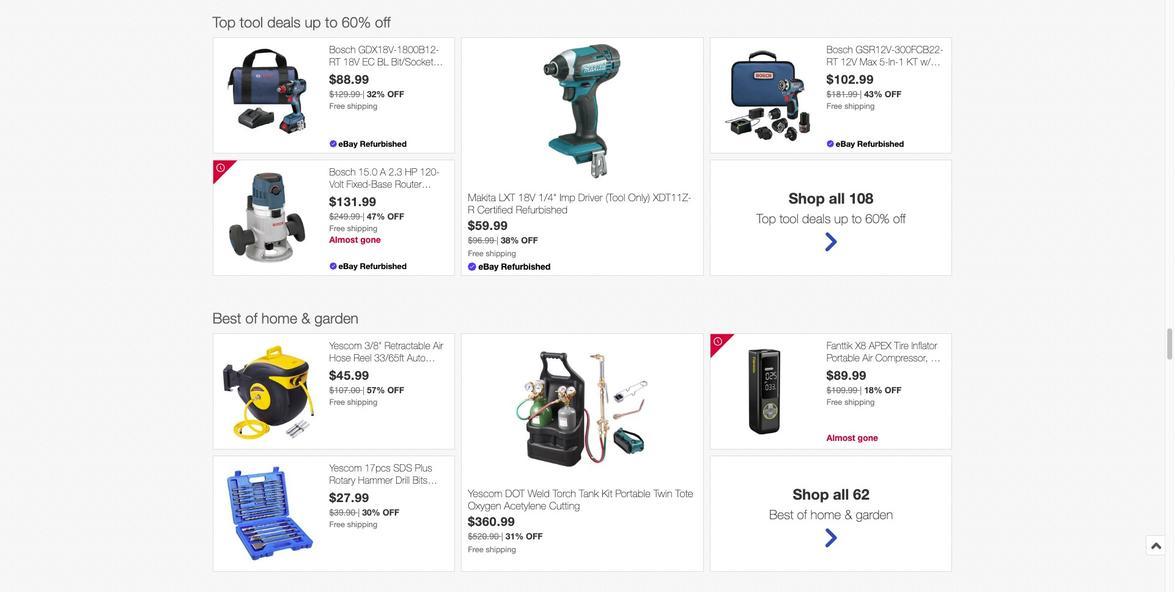 Task type: vqa. For each thing, say whether or not it's contained in the screenshot.
⭐Top
no



Task type: describe. For each thing, give the bounding box(es) containing it.
$520.90
[[468, 532, 499, 541]]

off inside shop all 108 top tool deals up to 60% off
[[893, 211, 906, 226]]

yescom for $27.99
[[329, 463, 362, 474]]

57%
[[367, 385, 385, 395]]

free for $88.99
[[329, 101, 345, 111]]

mrf23evsrt
[[329, 190, 388, 201]]

refurbished up a
[[360, 139, 407, 149]]

top inside shop all 108 top tool deals up to 60% off
[[757, 211, 776, 226]]

base
[[371, 178, 392, 189]]

refurbished inside bosch 15.0 a 2.3 hp 120- volt fixed-base router mrf23evsrt certified refurbished
[[329, 202, 378, 213]]

0 horizontal spatial best
[[213, 310, 241, 327]]

fixed-
[[347, 178, 371, 189]]

$27.99 $39.90 | 30% off free shipping
[[329, 490, 400, 529]]

chisel
[[329, 486, 354, 497]]

certified inside 'bosch gsr12v-300fcb22- rt 12v max 5-in-1 kt w/2 batts (2ah) certified refurbished'
[[874, 68, 908, 79]]

12v
[[841, 56, 857, 67]]

off inside $89.99 $109.99 | 18% off free shipping
[[885, 385, 902, 395]]

bank
[[893, 364, 914, 375]]

ebay down $249.99
[[339, 261, 358, 271]]

wall
[[362, 364, 379, 375]]

rewind
[[329, 364, 360, 375]]

300fcb22-
[[895, 44, 944, 55]]

of inside shop all 62 best of home & garden
[[797, 507, 807, 522]]

33/65ft
[[374, 352, 404, 363]]

0 vertical spatial top
[[213, 14, 236, 31]]

bosch 15.0 a 2.3 hp 120- volt fixed-base router mrf23evsrt certified refurbished
[[329, 167, 440, 213]]

retractable
[[385, 340, 430, 351]]

shipping inside yescom dot weld torch tank kit portable twin tote oxygen acetylene cutting $360.99 $520.90 | 31% off free shipping
[[486, 545, 516, 554]]

1 horizontal spatial gone
[[858, 433, 878, 443]]

batts
[[827, 68, 848, 79]]

| for $88.99
[[363, 89, 365, 99]]

5-
[[880, 56, 889, 67]]

| for $102.99
[[860, 89, 862, 99]]

shipping for $102.99
[[845, 101, 875, 111]]

off inside makita lxt 18v 1/4" imp driver (tool only) xdt11z- r certified refurbished $59.99 $96.99 | 38% off free shipping
[[521, 235, 538, 245]]

free inside yescom dot weld torch tank kit portable twin tote oxygen acetylene cutting $360.99 $520.90 | 31% off free shipping
[[468, 545, 484, 554]]

rt for $88.99
[[329, 56, 341, 67]]

shop for shop all 108
[[789, 190, 825, 207]]

$102.99 $181.99 | 43% off free shipping
[[827, 71, 902, 111]]

deals inside shop all 108 top tool deals up to 60% off
[[802, 211, 831, 226]]

108
[[849, 190, 874, 207]]

ebay refurbished down $131.99 $249.99 | 47% off free shipping almost gone
[[339, 261, 407, 271]]

shipping for $45.99
[[347, 397, 378, 407]]

refurbished down 38%
[[501, 261, 551, 272]]

0 vertical spatial garden
[[315, 310, 359, 327]]

bits
[[413, 474, 428, 485]]

bosch for $102.99
[[827, 44, 853, 55]]

$109.99
[[827, 385, 858, 395]]

120-
[[420, 167, 440, 178]]

$45.99
[[329, 368, 369, 382]]

x8
[[856, 340, 867, 351]]

refurbished inside bosch gdx18v-1800b12- rt 18v ec bl bit/socket impact driver certified refurbished
[[329, 80, 378, 91]]

new
[[917, 364, 938, 375]]

$45.99 $107.00 | 57% off free shipping
[[329, 368, 404, 407]]

volt
[[329, 178, 344, 189]]

air inside yescom 3/8" retractable air hose reel 33/65ft auto rewind wall mount compressor
[[433, 340, 443, 351]]

w/2
[[921, 56, 937, 67]]

fanttik
[[827, 340, 853, 351]]

acetylene
[[504, 500, 546, 512]]

certified inside bosch gdx18v-1800b12- rt 18v ec bl bit/socket impact driver certified refurbished
[[385, 68, 419, 79]]

18v inside makita lxt 18v 1/4" imp driver (tool only) xdt11z- r certified refurbished $59.99 $96.99 | 38% off free shipping
[[518, 191, 536, 204]]

1 horizontal spatial almost
[[827, 433, 856, 443]]

hammer
[[358, 474, 393, 485]]

makita lxt 18v 1/4" imp driver (tool only) xdt11z- r certified refurbished link
[[468, 191, 697, 218]]

best inside shop all 62 best of home & garden
[[770, 507, 794, 522]]

$360.99
[[468, 514, 515, 529]]

twin
[[654, 487, 673, 500]]

yescom 17pcs sds plus rotary hammer drill bits chisel concrete masonry hole tool link
[[329, 463, 449, 509]]

off inside $131.99 $249.99 | 47% off free shipping almost gone
[[388, 211, 404, 221]]

ec
[[362, 56, 375, 67]]

1
[[899, 56, 904, 67]]

$88.99
[[329, 71, 369, 86]]

$39.90
[[329, 508, 356, 517]]

compressor
[[329, 376, 380, 387]]

cutting
[[549, 500, 580, 512]]

tool
[[351, 498, 367, 509]]

30%
[[362, 507, 380, 517]]

1800b12-
[[397, 44, 439, 55]]

off inside the $45.99 $107.00 | 57% off free shipping
[[388, 385, 404, 395]]

apex
[[869, 340, 892, 351]]

0 horizontal spatial &
[[301, 310, 310, 327]]

fanttik x8 apex tire inflator portable air compressor, 2x faster, power bank new
[[827, 340, 942, 375]]

makita lxt 18v 1/4" imp driver (tool only) xdt11z- r certified refurbished $59.99 $96.99 | 38% off free shipping
[[468, 191, 692, 258]]

almost inside $131.99 $249.99 | 47% off free shipping almost gone
[[329, 234, 358, 245]]

(2ah)
[[850, 68, 872, 79]]

off inside $27.99 $39.90 | 30% off free shipping
[[383, 507, 400, 517]]

0 horizontal spatial deals
[[267, 14, 301, 31]]

refurbished down $131.99 $249.99 | 47% off free shipping almost gone
[[360, 261, 407, 271]]

yescom for $45.99
[[329, 340, 362, 351]]

$89.99 $109.99 | 18% off free shipping
[[827, 368, 902, 407]]

sds
[[394, 463, 412, 474]]

torch
[[553, 487, 576, 500]]

impact
[[329, 68, 357, 79]]

router
[[395, 178, 422, 189]]

free for $45.99
[[329, 397, 345, 407]]

47%
[[367, 211, 385, 221]]

free for $131.99
[[329, 224, 345, 233]]

bosch gdx18v-1800b12- rt 18v ec bl bit/socket impact driver certified refurbished
[[329, 44, 439, 91]]

oxygen
[[468, 500, 501, 512]]

& inside shop all 62 best of home & garden
[[845, 507, 853, 522]]

refurbished inside makita lxt 18v 1/4" imp driver (tool only) xdt11z- r certified refurbished $59.99 $96.99 | 38% off free shipping
[[516, 204, 568, 216]]

refurbished down 43%
[[858, 139, 904, 149]]

(tool
[[606, 191, 626, 204]]

hole
[[329, 498, 348, 509]]

certified inside makita lxt 18v 1/4" imp driver (tool only) xdt11z- r certified refurbished $59.99 $96.99 | 38% off free shipping
[[478, 204, 513, 216]]

rotary
[[329, 474, 356, 485]]

compressor,
[[876, 352, 928, 363]]

bosch for $88.99
[[329, 44, 356, 55]]

lxt
[[499, 191, 515, 204]]

18v inside bosch gdx18v-1800b12- rt 18v ec bl bit/socket impact driver certified refurbished
[[343, 56, 360, 67]]

kt
[[907, 56, 918, 67]]

max
[[860, 56, 877, 67]]

hose
[[329, 352, 351, 363]]

home inside shop all 62 best of home & garden
[[811, 507, 841, 522]]

shipping inside makita lxt 18v 1/4" imp driver (tool only) xdt11z- r certified refurbished $59.99 $96.99 | 38% off free shipping
[[486, 249, 516, 258]]

weld
[[528, 487, 550, 500]]

2x
[[931, 352, 942, 363]]

free inside makita lxt 18v 1/4" imp driver (tool only) xdt11z- r certified refurbished $59.99 $96.99 | 38% off free shipping
[[468, 249, 484, 258]]

in-
[[889, 56, 899, 67]]

62
[[853, 486, 870, 503]]

$107.00
[[329, 385, 360, 395]]

best of home & garden
[[213, 310, 359, 327]]

shop all 108 top tool deals up to 60% off
[[757, 190, 906, 226]]

bl
[[378, 56, 389, 67]]



Task type: locate. For each thing, give the bounding box(es) containing it.
free
[[329, 101, 345, 111], [827, 101, 843, 111], [329, 224, 345, 233], [468, 249, 484, 258], [329, 397, 345, 407], [827, 397, 843, 407], [329, 520, 345, 529], [468, 545, 484, 554]]

0 vertical spatial 18v
[[343, 56, 360, 67]]

free inside "$102.99 $181.99 | 43% off free shipping"
[[827, 101, 843, 111]]

gone down 47%
[[360, 234, 381, 245]]

bosch up 12v
[[827, 44, 853, 55]]

yescom dot weld torch tank kit portable twin tote oxygen acetylene cutting link
[[468, 487, 697, 514]]

yescom 3/8" retractable air hose reel 33/65ft auto rewind wall mount compressor
[[329, 340, 443, 387]]

almost gone
[[827, 433, 878, 443]]

| inside "$102.99 $181.99 | 43% off free shipping"
[[860, 89, 862, 99]]

0 vertical spatial tool
[[240, 14, 263, 31]]

top tool deals up to 60% off
[[213, 14, 391, 31]]

1 vertical spatial garden
[[856, 507, 893, 522]]

$131.99
[[329, 194, 377, 208]]

bosch inside bosch gdx18v-1800b12- rt 18v ec bl bit/socket impact driver certified refurbished
[[329, 44, 356, 55]]

| left 38%
[[497, 236, 499, 245]]

free inside $131.99 $249.99 | 47% off free shipping almost gone
[[329, 224, 345, 233]]

ebay refurbished
[[339, 139, 407, 149], [836, 139, 904, 149], [339, 261, 407, 271], [478, 261, 551, 272]]

0 vertical spatial &
[[301, 310, 310, 327]]

1 vertical spatial tool
[[780, 211, 799, 226]]

1 vertical spatial all
[[833, 486, 849, 503]]

all left 108
[[829, 190, 845, 207]]

shipping down 38%
[[486, 249, 516, 258]]

shipping for $27.99
[[347, 520, 378, 529]]

ebay refurbished down 38%
[[478, 261, 551, 272]]

reel
[[354, 352, 372, 363]]

shipping inside the $88.99 $129.99 | 32% off free shipping
[[347, 101, 378, 111]]

1/4"
[[538, 191, 557, 204]]

driver right imp at the left of page
[[578, 191, 603, 204]]

17pcs
[[365, 463, 391, 474]]

refurbished down impact
[[329, 80, 378, 91]]

rt inside 'bosch gsr12v-300fcb22- rt 12v max 5-in-1 kt w/2 batts (2ah) certified refurbished'
[[827, 56, 838, 67]]

60%
[[342, 14, 371, 31], [866, 211, 890, 226]]

32%
[[367, 89, 385, 99]]

0 horizontal spatial home
[[262, 310, 297, 327]]

1 horizontal spatial portable
[[827, 352, 860, 363]]

31%
[[506, 531, 524, 541]]

0 vertical spatial gone
[[360, 234, 381, 245]]

60% up gdx18v-
[[342, 14, 371, 31]]

shipping down '57%' on the bottom left of the page
[[347, 397, 378, 407]]

portable inside fanttik x8 apex tire inflator portable air compressor, 2x faster, power bank new
[[827, 352, 860, 363]]

1 horizontal spatial air
[[863, 352, 873, 363]]

$249.99
[[329, 212, 360, 221]]

bosch gdx18v-1800b12- rt 18v ec bl bit/socket impact driver certified refurbished link
[[329, 44, 449, 91]]

0 horizontal spatial of
[[245, 310, 257, 327]]

1 horizontal spatial of
[[797, 507, 807, 522]]

1 horizontal spatial driver
[[578, 191, 603, 204]]

| for $27.99
[[358, 508, 360, 517]]

yescom inside yescom 3/8" retractable air hose reel 33/65ft auto rewind wall mount compressor
[[329, 340, 362, 351]]

all inside shop all 62 best of home & garden
[[833, 486, 849, 503]]

certified up $59.99
[[478, 204, 513, 216]]

shipping inside $131.99 $249.99 | 47% off free shipping almost gone
[[347, 224, 378, 233]]

yescom inside yescom dot weld torch tank kit portable twin tote oxygen acetylene cutting $360.99 $520.90 | 31% off free shipping
[[468, 487, 503, 500]]

hp
[[405, 167, 417, 178]]

| left 47%
[[363, 212, 365, 221]]

air inside fanttik x8 apex tire inflator portable air compressor, 2x faster, power bank new
[[863, 352, 873, 363]]

power
[[865, 364, 891, 375]]

fanttik x8 apex tire inflator portable air compressor, 2x faster, power bank new link
[[827, 340, 946, 375]]

to inside shop all 108 top tool deals up to 60% off
[[852, 211, 862, 226]]

0 vertical spatial shop
[[789, 190, 825, 207]]

driver down ec
[[360, 68, 383, 79]]

0 vertical spatial all
[[829, 190, 845, 207]]

shop for shop all 62
[[793, 486, 829, 503]]

ebay refurbished for $102.99
[[836, 139, 904, 149]]

| for $131.99
[[363, 212, 365, 221]]

faster,
[[827, 364, 863, 375]]

shipping down 31%
[[486, 545, 516, 554]]

1 vertical spatial deals
[[802, 211, 831, 226]]

only)
[[628, 191, 650, 204]]

gsr12v-
[[856, 44, 895, 55]]

1 horizontal spatial 60%
[[866, 211, 890, 226]]

free inside the $88.99 $129.99 | 32% off free shipping
[[329, 101, 345, 111]]

1 vertical spatial best
[[770, 507, 794, 522]]

1 horizontal spatial tool
[[780, 211, 799, 226]]

1 vertical spatial top
[[757, 211, 776, 226]]

bosch up volt
[[329, 167, 356, 178]]

2 rt from the left
[[827, 56, 838, 67]]

1 horizontal spatial garden
[[856, 507, 893, 522]]

shop inside shop all 108 top tool deals up to 60% off
[[789, 190, 825, 207]]

driver inside makita lxt 18v 1/4" imp driver (tool only) xdt11z- r certified refurbished $59.99 $96.99 | 38% off free shipping
[[578, 191, 603, 204]]

shipping inside $89.99 $109.99 | 18% off free shipping
[[845, 397, 875, 407]]

1 vertical spatial up
[[835, 211, 848, 226]]

garden inside shop all 62 best of home & garden
[[856, 507, 893, 522]]

plus
[[415, 463, 432, 474]]

| inside makita lxt 18v 1/4" imp driver (tool only) xdt11z- r certified refurbished $59.99 $96.99 | 38% off free shipping
[[497, 236, 499, 245]]

1 horizontal spatial 18v
[[518, 191, 536, 204]]

garden down 62
[[856, 507, 893, 522]]

shipping down 47%
[[347, 224, 378, 233]]

air down x8
[[863, 352, 873, 363]]

refurbished down mrf23evsrt
[[329, 202, 378, 213]]

18v up impact
[[343, 56, 360, 67]]

air
[[433, 340, 443, 351], [863, 352, 873, 363]]

1 vertical spatial gone
[[858, 433, 878, 443]]

tool inside shop all 108 top tool deals up to 60% off
[[780, 211, 799, 226]]

| inside yescom dot weld torch tank kit portable twin tote oxygen acetylene cutting $360.99 $520.90 | 31% off free shipping
[[501, 532, 503, 541]]

ebay refurbished for $88.99
[[339, 139, 407, 149]]

| left 31%
[[501, 532, 503, 541]]

0 vertical spatial home
[[262, 310, 297, 327]]

gone inside $131.99 $249.99 | 47% off free shipping almost gone
[[360, 234, 381, 245]]

bosch gsr12v-300fcb22- rt 12v max 5-in-1 kt w/2 batts (2ah) certified refurbished link
[[827, 44, 946, 91]]

60% inside shop all 108 top tool deals up to 60% off
[[866, 211, 890, 226]]

free down $249.99
[[329, 224, 345, 233]]

0 horizontal spatial rt
[[329, 56, 341, 67]]

0 horizontal spatial gone
[[360, 234, 381, 245]]

2.3
[[389, 167, 402, 178]]

$96.99
[[468, 236, 494, 245]]

$59.99
[[468, 218, 508, 232]]

masonry
[[397, 486, 432, 497]]

of
[[245, 310, 257, 327], [797, 507, 807, 522]]

shipping inside $27.99 $39.90 | 30% off free shipping
[[347, 520, 378, 529]]

yescom up oxygen
[[468, 487, 503, 500]]

1 horizontal spatial best
[[770, 507, 794, 522]]

1 vertical spatial yescom
[[329, 463, 362, 474]]

a
[[380, 167, 386, 178]]

|
[[363, 89, 365, 99], [860, 89, 862, 99], [363, 212, 365, 221], [497, 236, 499, 245], [363, 385, 365, 395], [860, 385, 862, 395], [358, 508, 360, 517], [501, 532, 503, 541]]

garden
[[315, 310, 359, 327], [856, 507, 893, 522]]

1 horizontal spatial rt
[[827, 56, 838, 67]]

shipping
[[347, 101, 378, 111], [845, 101, 875, 111], [347, 224, 378, 233], [486, 249, 516, 258], [347, 397, 378, 407], [845, 397, 875, 407], [347, 520, 378, 529], [486, 545, 516, 554]]

&
[[301, 310, 310, 327], [845, 507, 853, 522]]

bosch inside 'bosch gsr12v-300fcb22- rt 12v max 5-in-1 kt w/2 batts (2ah) certified refurbished'
[[827, 44, 853, 55]]

free down $520.90
[[468, 545, 484, 554]]

| left '57%' on the bottom left of the page
[[363, 385, 365, 395]]

yescom
[[329, 340, 362, 351], [329, 463, 362, 474], [468, 487, 503, 500]]

garden up hose
[[315, 310, 359, 327]]

free for $102.99
[[827, 101, 843, 111]]

free down $109.99 at the bottom of the page
[[827, 397, 843, 407]]

free for $89.99
[[827, 397, 843, 407]]

rt up impact
[[329, 56, 341, 67]]

0 vertical spatial yescom
[[329, 340, 362, 351]]

0 vertical spatial of
[[245, 310, 257, 327]]

| left 43%
[[860, 89, 862, 99]]

yescom up rotary
[[329, 463, 362, 474]]

18%
[[865, 385, 883, 395]]

shop inside shop all 62 best of home & garden
[[793, 486, 829, 503]]

0 horizontal spatial portable
[[616, 487, 651, 500]]

ebay up fixed-
[[339, 139, 358, 149]]

1 vertical spatial to
[[852, 211, 862, 226]]

certified down router
[[390, 190, 424, 201]]

up
[[305, 14, 321, 31], [835, 211, 848, 226]]

rt
[[329, 56, 341, 67], [827, 56, 838, 67]]

yescom inside yescom 17pcs sds plus rotary hammer drill bits chisel concrete masonry hole tool
[[329, 463, 362, 474]]

rt inside bosch gdx18v-1800b12- rt 18v ec bl bit/socket impact driver certified refurbished
[[329, 56, 341, 67]]

0 horizontal spatial air
[[433, 340, 443, 351]]

free down $181.99
[[827, 101, 843, 111]]

bosch up impact
[[329, 44, 356, 55]]

$131.99 $249.99 | 47% off free shipping almost gone
[[329, 194, 404, 245]]

| inside the $88.99 $129.99 | 32% off free shipping
[[363, 89, 365, 99]]

| left 32%
[[363, 89, 365, 99]]

60% down 108
[[866, 211, 890, 226]]

1 horizontal spatial to
[[852, 211, 862, 226]]

1 horizontal spatial up
[[835, 211, 848, 226]]

1 horizontal spatial &
[[845, 507, 853, 522]]

0 horizontal spatial 18v
[[343, 56, 360, 67]]

ebay down "$96.99"
[[478, 261, 499, 272]]

0 horizontal spatial driver
[[360, 68, 383, 79]]

portable up faster,
[[827, 352, 860, 363]]

almost down $249.99
[[329, 234, 358, 245]]

r
[[468, 204, 475, 216]]

18v right "lxt"
[[518, 191, 536, 204]]

free inside $27.99 $39.90 | 30% off free shipping
[[329, 520, 345, 529]]

15.0
[[358, 167, 377, 178]]

free down "$96.99"
[[468, 249, 484, 258]]

yescom dot weld torch tank kit portable twin tote oxygen acetylene cutting $360.99 $520.90 | 31% off free shipping
[[468, 487, 693, 554]]

yescom up hose
[[329, 340, 362, 351]]

all inside shop all 108 top tool deals up to 60% off
[[829, 190, 845, 207]]

shipping down 32%
[[347, 101, 378, 111]]

1 vertical spatial &
[[845, 507, 853, 522]]

| for $89.99
[[860, 385, 862, 395]]

1 horizontal spatial deals
[[802, 211, 831, 226]]

1 vertical spatial shop
[[793, 486, 829, 503]]

0 vertical spatial best
[[213, 310, 241, 327]]

bosch inside bosch 15.0 a 2.3 hp 120- volt fixed-base router mrf23evsrt certified refurbished
[[329, 167, 356, 178]]

0 vertical spatial driver
[[360, 68, 383, 79]]

1 vertical spatial 60%
[[866, 211, 890, 226]]

0 horizontal spatial to
[[325, 14, 338, 31]]

0 vertical spatial up
[[305, 14, 321, 31]]

certified inside bosch 15.0 a 2.3 hp 120- volt fixed-base router mrf23evsrt certified refurbished
[[390, 190, 424, 201]]

0 horizontal spatial garden
[[315, 310, 359, 327]]

rt for $102.99
[[827, 56, 838, 67]]

refurbished inside 'bosch gsr12v-300fcb22- rt 12v max 5-in-1 kt w/2 batts (2ah) certified refurbished'
[[827, 80, 876, 91]]

all for 62
[[833, 486, 849, 503]]

refurbished down 1/4"
[[516, 204, 568, 216]]

driver inside bosch gdx18v-1800b12- rt 18v ec bl bit/socket impact driver certified refurbished
[[360, 68, 383, 79]]

gone
[[360, 234, 381, 245], [858, 433, 878, 443]]

ebay refurbished for $59.99
[[478, 261, 551, 272]]

to down 108
[[852, 211, 862, 226]]

free down $129.99
[[329, 101, 345, 111]]

makita
[[468, 191, 496, 204]]

yescom 3/8" retractable air hose reel 33/65ft auto rewind wall mount compressor link
[[329, 340, 449, 387]]

ebay
[[339, 139, 358, 149], [836, 139, 855, 149], [339, 261, 358, 271], [478, 261, 499, 272]]

1 vertical spatial driver
[[578, 191, 603, 204]]

inflator
[[912, 340, 938, 351]]

1 vertical spatial home
[[811, 507, 841, 522]]

1 vertical spatial of
[[797, 507, 807, 522]]

all left 62
[[833, 486, 849, 503]]

shipping inside the $45.99 $107.00 | 57% off free shipping
[[347, 397, 378, 407]]

refurbished down (2ah)
[[827, 80, 876, 91]]

| inside the $45.99 $107.00 | 57% off free shipping
[[363, 385, 365, 395]]

1 horizontal spatial home
[[811, 507, 841, 522]]

| inside $89.99 $109.99 | 18% off free shipping
[[860, 385, 862, 395]]

certified down in- at the top
[[874, 68, 908, 79]]

ebay for $102.99
[[836, 139, 855, 149]]

0 horizontal spatial tool
[[240, 14, 263, 31]]

1 vertical spatial almost
[[827, 433, 856, 443]]

shop left 62
[[793, 486, 829, 503]]

$89.99
[[827, 368, 867, 382]]

0 horizontal spatial 60%
[[342, 14, 371, 31]]

0 horizontal spatial up
[[305, 14, 321, 31]]

free for $27.99
[[329, 520, 345, 529]]

tire
[[894, 340, 909, 351]]

gone down 18%
[[858, 433, 878, 443]]

yescom 17pcs sds plus rotary hammer drill bits chisel concrete masonry hole tool
[[329, 463, 432, 509]]

shipping inside "$102.99 $181.99 | 43% off free shipping"
[[845, 101, 875, 111]]

off inside the $88.99 $129.99 | 32% off free shipping
[[388, 89, 404, 99]]

free inside the $45.99 $107.00 | 57% off free shipping
[[329, 397, 345, 407]]

1 vertical spatial portable
[[616, 487, 651, 500]]

0 vertical spatial almost
[[329, 234, 358, 245]]

almost down $109.99 at the bottom of the page
[[827, 433, 856, 443]]

| inside $27.99 $39.90 | 30% off free shipping
[[358, 508, 360, 517]]

up inside shop all 108 top tool deals up to 60% off
[[835, 211, 848, 226]]

off inside "$102.99 $181.99 | 43% off free shipping"
[[885, 89, 902, 99]]

ebay for $88.99
[[339, 139, 358, 149]]

to
[[325, 14, 338, 31], [852, 211, 862, 226]]

| left 30%
[[358, 508, 360, 517]]

2 vertical spatial yescom
[[468, 487, 503, 500]]

0 horizontal spatial top
[[213, 14, 236, 31]]

imp
[[560, 191, 575, 204]]

portable inside yescom dot weld torch tank kit portable twin tote oxygen acetylene cutting $360.99 $520.90 | 31% off free shipping
[[616, 487, 651, 500]]

0 horizontal spatial almost
[[329, 234, 358, 245]]

0 vertical spatial to
[[325, 14, 338, 31]]

certified down "bit/socket"
[[385, 68, 419, 79]]

drill
[[396, 474, 410, 485]]

all
[[829, 190, 845, 207], [833, 486, 849, 503]]

ebay down $181.99
[[836, 139, 855, 149]]

shipping down 30%
[[347, 520, 378, 529]]

rt up batts
[[827, 56, 838, 67]]

free down the $39.90 at the bottom left of page
[[329, 520, 345, 529]]

tank
[[579, 487, 599, 500]]

bosch gsr12v-300fcb22- rt 12v max 5-in-1 kt w/2 batts (2ah) certified refurbished
[[827, 44, 944, 91]]

shipping for $89.99
[[845, 397, 875, 407]]

ebay refurbished down 43%
[[836, 139, 904, 149]]

dot
[[505, 487, 525, 500]]

shipping down 43%
[[845, 101, 875, 111]]

1 vertical spatial air
[[863, 352, 873, 363]]

shop left 108
[[789, 190, 825, 207]]

0 vertical spatial 60%
[[342, 14, 371, 31]]

off inside yescom dot weld torch tank kit portable twin tote oxygen acetylene cutting $360.99 $520.90 | 31% off free shipping
[[526, 531, 543, 541]]

ebay for $59.99
[[478, 261, 499, 272]]

| left 18%
[[860, 385, 862, 395]]

shipping down 18%
[[845, 397, 875, 407]]

0 vertical spatial air
[[433, 340, 443, 351]]

$181.99
[[827, 89, 858, 99]]

shipping for $88.99
[[347, 101, 378, 111]]

1 rt from the left
[[329, 56, 341, 67]]

air right retractable
[[433, 340, 443, 351]]

all for 108
[[829, 190, 845, 207]]

shipping for $131.99
[[347, 224, 378, 233]]

free down the $107.00
[[329, 397, 345, 407]]

bit/socket
[[391, 56, 433, 67]]

$27.99
[[329, 490, 369, 505]]

auto
[[407, 352, 426, 363]]

0 vertical spatial deals
[[267, 14, 301, 31]]

1 vertical spatial 18v
[[518, 191, 536, 204]]

1 horizontal spatial top
[[757, 211, 776, 226]]

portable right kit
[[616, 487, 651, 500]]

43%
[[865, 89, 883, 99]]

ebay refurbished up 15.0
[[339, 139, 407, 149]]

| for $45.99
[[363, 385, 365, 395]]

| inside $131.99 $249.99 | 47% off free shipping almost gone
[[363, 212, 365, 221]]

0 vertical spatial portable
[[827, 352, 860, 363]]

free inside $89.99 $109.99 | 18% off free shipping
[[827, 397, 843, 407]]

$102.99
[[827, 71, 874, 86]]

to up impact
[[325, 14, 338, 31]]



